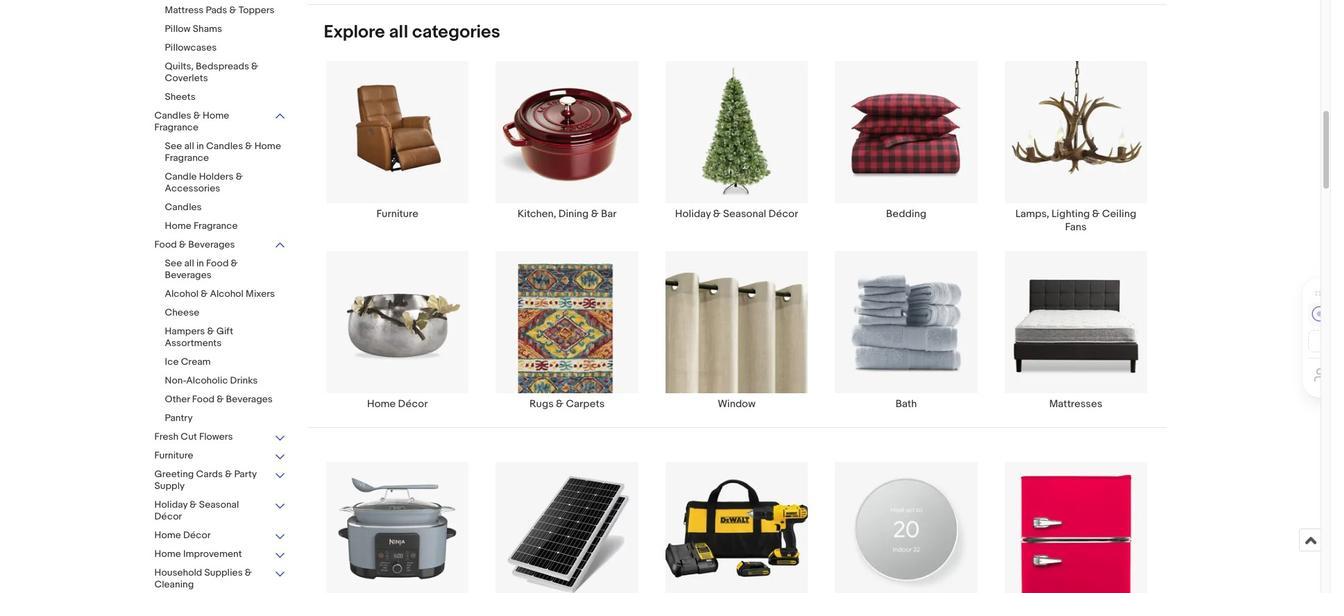 Task type: vqa. For each thing, say whether or not it's contained in the screenshot.
Gift Cards "link"
no



Task type: describe. For each thing, give the bounding box(es) containing it.
alcoholic
[[186, 375, 228, 387]]

dining
[[559, 207, 589, 221]]

holders
[[199, 171, 234, 183]]

ice
[[165, 356, 179, 368]]

1 alcohol from the left
[[165, 288, 199, 300]]

accessories
[[165, 183, 220, 194]]

food & beverages button
[[154, 239, 286, 252]]

pillow
[[165, 23, 191, 35]]

ceiling
[[1102, 207, 1137, 221]]

lamps,
[[1016, 207, 1050, 221]]

greeting
[[154, 469, 194, 480]]

0 vertical spatial beverages
[[188, 239, 235, 251]]

seasonal inside mattress pads & toppers pillow shams pillowcases quilts, bedspreads & coverlets sheets candles & home fragrance see all in candles & home fragrance candle holders & accessories candles home fragrance food & beverages see all in food & beverages alcohol & alcohol mixers cheese hampers & gift assortments ice cream non-alcoholic drinks other food & beverages pantry fresh cut flowers furniture greeting cards & party supply holiday & seasonal décor home décor home improvement household supplies & cleaning
[[199, 499, 239, 511]]

pillowcases link
[[165, 42, 286, 55]]

holiday & seasonal décor
[[675, 207, 798, 221]]

lamps, lighting & ceiling fans
[[1016, 207, 1137, 234]]

household supplies & cleaning button
[[154, 567, 286, 592]]

home décor
[[367, 398, 428, 411]]

other
[[165, 394, 190, 405]]

1 vertical spatial fragrance
[[165, 152, 209, 164]]

coverlets
[[165, 72, 208, 84]]

home fragrance link
[[165, 220, 286, 233]]

sheets link
[[165, 91, 286, 104]]

fans
[[1065, 221, 1087, 234]]

assortments
[[165, 337, 222, 349]]

candles link
[[165, 201, 286, 214]]

1 in from the top
[[196, 140, 204, 152]]

kitchen, dining & bar
[[518, 207, 617, 221]]

mattresses
[[1050, 398, 1103, 411]]

mattress
[[165, 4, 204, 16]]

improvement
[[183, 548, 242, 560]]

furniture button
[[154, 450, 286, 463]]

pads
[[206, 4, 227, 16]]

drinks
[[230, 375, 258, 387]]

bath
[[896, 398, 917, 411]]

holiday & seasonal décor link
[[652, 60, 822, 234]]

holiday & seasonal décor button
[[154, 499, 286, 524]]

window link
[[652, 250, 822, 411]]

explore
[[324, 21, 385, 43]]

party
[[234, 469, 257, 480]]

kitchen, dining & bar link
[[482, 60, 652, 234]]

explore all categories
[[324, 21, 500, 43]]

1 horizontal spatial furniture
[[377, 207, 418, 221]]

shams
[[193, 23, 222, 35]]

cleaning
[[154, 579, 194, 591]]

non-
[[165, 375, 186, 387]]

0 vertical spatial holiday
[[675, 207, 711, 221]]

carpets
[[566, 398, 605, 411]]

rugs & carpets link
[[482, 250, 652, 411]]

see all in candles & home fragrance link
[[165, 140, 286, 165]]

holiday inside mattress pads & toppers pillow shams pillowcases quilts, bedspreads & coverlets sheets candles & home fragrance see all in candles & home fragrance candle holders & accessories candles home fragrance food & beverages see all in food & beverages alcohol & alcohol mixers cheese hampers & gift assortments ice cream non-alcoholic drinks other food & beverages pantry fresh cut flowers furniture greeting cards & party supply holiday & seasonal décor home décor home improvement household supplies & cleaning
[[154, 499, 188, 511]]

gift
[[216, 326, 233, 337]]

cheese link
[[165, 307, 286, 320]]



Task type: locate. For each thing, give the bounding box(es) containing it.
see all in food & beverages link
[[165, 258, 286, 283]]

candles down accessories
[[165, 201, 202, 213]]

greeting cards & party supply button
[[154, 469, 286, 494]]

beverages up cheese
[[165, 269, 212, 281]]

2 vertical spatial beverages
[[226, 394, 273, 405]]

hampers & gift assortments link
[[165, 326, 286, 351]]

1 vertical spatial holiday
[[154, 499, 188, 511]]

cheese
[[165, 307, 199, 319]]

bar
[[601, 207, 617, 221]]

candles down the candles & home fragrance 'dropdown button'
[[206, 140, 243, 152]]

see
[[165, 140, 182, 152], [165, 258, 182, 269]]

home
[[203, 110, 229, 121], [254, 140, 281, 152], [165, 220, 191, 232], [367, 398, 396, 411], [154, 530, 181, 541], [154, 548, 181, 560]]

fresh cut flowers button
[[154, 431, 286, 444]]

0 horizontal spatial furniture
[[154, 450, 193, 462]]

2 vertical spatial all
[[184, 258, 194, 269]]

see up candle
[[165, 140, 182, 152]]

all right the explore
[[389, 21, 408, 43]]

0 vertical spatial seasonal
[[723, 207, 766, 221]]

categories
[[412, 21, 500, 43]]

0 vertical spatial in
[[196, 140, 204, 152]]

furniture
[[377, 207, 418, 221], [154, 450, 193, 462]]

rugs & carpets
[[530, 398, 605, 411]]

&
[[229, 4, 236, 16], [251, 60, 258, 72], [194, 110, 201, 121], [245, 140, 252, 152], [236, 171, 243, 183], [591, 207, 599, 221], [713, 207, 721, 221], [1092, 207, 1100, 221], [179, 239, 186, 251], [231, 258, 238, 269], [201, 288, 208, 300], [207, 326, 214, 337], [217, 394, 224, 405], [556, 398, 564, 411], [225, 469, 232, 480], [190, 499, 197, 511], [245, 567, 252, 579]]

1 vertical spatial seasonal
[[199, 499, 239, 511]]

kitchen,
[[518, 207, 556, 221]]

fragrance
[[154, 121, 199, 133], [165, 152, 209, 164], [194, 220, 238, 232]]

holiday
[[675, 207, 711, 221], [154, 499, 188, 511]]

pantry
[[165, 412, 193, 424]]

1 vertical spatial all
[[184, 140, 194, 152]]

mattress pads & toppers pillow shams pillowcases quilts, bedspreads & coverlets sheets candles & home fragrance see all in candles & home fragrance candle holders & accessories candles home fragrance food & beverages see all in food & beverages alcohol & alcohol mixers cheese hampers & gift assortments ice cream non-alcoholic drinks other food & beverages pantry fresh cut flowers furniture greeting cards & party supply holiday & seasonal décor home décor home improvement household supplies & cleaning
[[154, 4, 281, 591]]

candles & home fragrance button
[[154, 110, 286, 135]]

lighting
[[1052, 207, 1090, 221]]

beverages down drinks
[[226, 394, 273, 405]]

0 horizontal spatial seasonal
[[199, 499, 239, 511]]

0 vertical spatial furniture
[[377, 207, 418, 221]]

furniture inside mattress pads & toppers pillow shams pillowcases quilts, bedspreads & coverlets sheets candles & home fragrance see all in candles & home fragrance candle holders & accessories candles home fragrance food & beverages see all in food & beverages alcohol & alcohol mixers cheese hampers & gift assortments ice cream non-alcoholic drinks other food & beverages pantry fresh cut flowers furniture greeting cards & party supply holiday & seasonal décor home décor home improvement household supplies & cleaning
[[154, 450, 193, 462]]

supplies
[[204, 567, 243, 579]]

cards
[[196, 469, 223, 480]]

window
[[718, 398, 756, 411]]

lamps, lighting & ceiling fans link
[[991, 60, 1161, 234]]

alcohol up cheese
[[165, 288, 199, 300]]

beverages
[[188, 239, 235, 251], [165, 269, 212, 281], [226, 394, 273, 405]]

0 vertical spatial see
[[165, 140, 182, 152]]

0 vertical spatial fragrance
[[154, 121, 199, 133]]

candle holders & accessories link
[[165, 171, 286, 196]]

& inside lamps, lighting & ceiling fans
[[1092, 207, 1100, 221]]

non-alcoholic drinks link
[[165, 375, 286, 388]]

furniture link
[[313, 60, 482, 234]]

pantry link
[[165, 412, 286, 426]]

in down food & beverages dropdown button
[[196, 258, 204, 269]]

bath link
[[822, 250, 991, 411]]

home improvement button
[[154, 548, 286, 562]]

mattresses link
[[991, 250, 1161, 411]]

other food & beverages link
[[165, 394, 286, 407]]

quilts, bedspreads & coverlets link
[[165, 60, 286, 85]]

in
[[196, 140, 204, 152], [196, 258, 204, 269]]

beverages down home fragrance link
[[188, 239, 235, 251]]

mattress pads & toppers link
[[165, 4, 286, 17]]

0 vertical spatial food
[[154, 239, 177, 251]]

candles down sheets
[[154, 110, 191, 121]]

1 vertical spatial food
[[206, 258, 229, 269]]

1 horizontal spatial seasonal
[[723, 207, 766, 221]]

cut
[[181, 431, 197, 443]]

fresh
[[154, 431, 179, 443]]

alcohol
[[165, 288, 199, 300], [210, 288, 244, 300]]

sheets
[[165, 91, 196, 103]]

quilts,
[[165, 60, 194, 72]]

rugs
[[530, 398, 554, 411]]

fragrance up candle
[[165, 152, 209, 164]]

2 in from the top
[[196, 258, 204, 269]]

0 horizontal spatial holiday
[[154, 499, 188, 511]]

household
[[154, 567, 202, 579]]

all down food & beverages dropdown button
[[184, 258, 194, 269]]

candle
[[165, 171, 197, 183]]

fragrance down sheets
[[154, 121, 199, 133]]

décor
[[769, 207, 798, 221], [398, 398, 428, 411], [154, 511, 182, 523], [183, 530, 211, 541]]

2 alcohol from the left
[[210, 288, 244, 300]]

ice cream link
[[165, 356, 286, 369]]

0 horizontal spatial alcohol
[[165, 288, 199, 300]]

pillowcases
[[165, 42, 217, 53]]

bedding
[[886, 207, 927, 221]]

1 vertical spatial see
[[165, 258, 182, 269]]

food down accessories
[[154, 239, 177, 251]]

2 vertical spatial candles
[[165, 201, 202, 213]]

food
[[154, 239, 177, 251], [206, 258, 229, 269], [192, 394, 215, 405]]

toppers
[[239, 4, 275, 16]]

alcohol & alcohol mixers link
[[165, 288, 286, 301]]

home décor link
[[313, 250, 482, 411]]

food down alcoholic
[[192, 394, 215, 405]]

0 vertical spatial candles
[[154, 110, 191, 121]]

1 vertical spatial candles
[[206, 140, 243, 152]]

hampers
[[165, 326, 205, 337]]

home décor button
[[154, 530, 286, 543]]

see up cheese
[[165, 258, 182, 269]]

food down food & beverages dropdown button
[[206, 258, 229, 269]]

candles
[[154, 110, 191, 121], [206, 140, 243, 152], [165, 201, 202, 213]]

2 vertical spatial fragrance
[[194, 220, 238, 232]]

1 horizontal spatial alcohol
[[210, 288, 244, 300]]

1 vertical spatial furniture
[[154, 450, 193, 462]]

1 horizontal spatial holiday
[[675, 207, 711, 221]]

all
[[389, 21, 408, 43], [184, 140, 194, 152], [184, 258, 194, 269]]

fragrance up food & beverages dropdown button
[[194, 220, 238, 232]]

alcohol up cheese "link" on the left
[[210, 288, 244, 300]]

bedspreads
[[196, 60, 249, 72]]

2 vertical spatial food
[[192, 394, 215, 405]]

1 see from the top
[[165, 140, 182, 152]]

all up candle
[[184, 140, 194, 152]]

2 see from the top
[[165, 258, 182, 269]]

1 vertical spatial in
[[196, 258, 204, 269]]

supply
[[154, 480, 185, 492]]

bedding link
[[822, 60, 991, 234]]

flowers
[[199, 431, 233, 443]]

cream
[[181, 356, 211, 368]]

mixers
[[246, 288, 275, 300]]

in down the candles & home fragrance 'dropdown button'
[[196, 140, 204, 152]]

pillow shams link
[[165, 23, 286, 36]]

seasonal
[[723, 207, 766, 221], [199, 499, 239, 511]]

0 vertical spatial all
[[389, 21, 408, 43]]

1 vertical spatial beverages
[[165, 269, 212, 281]]



